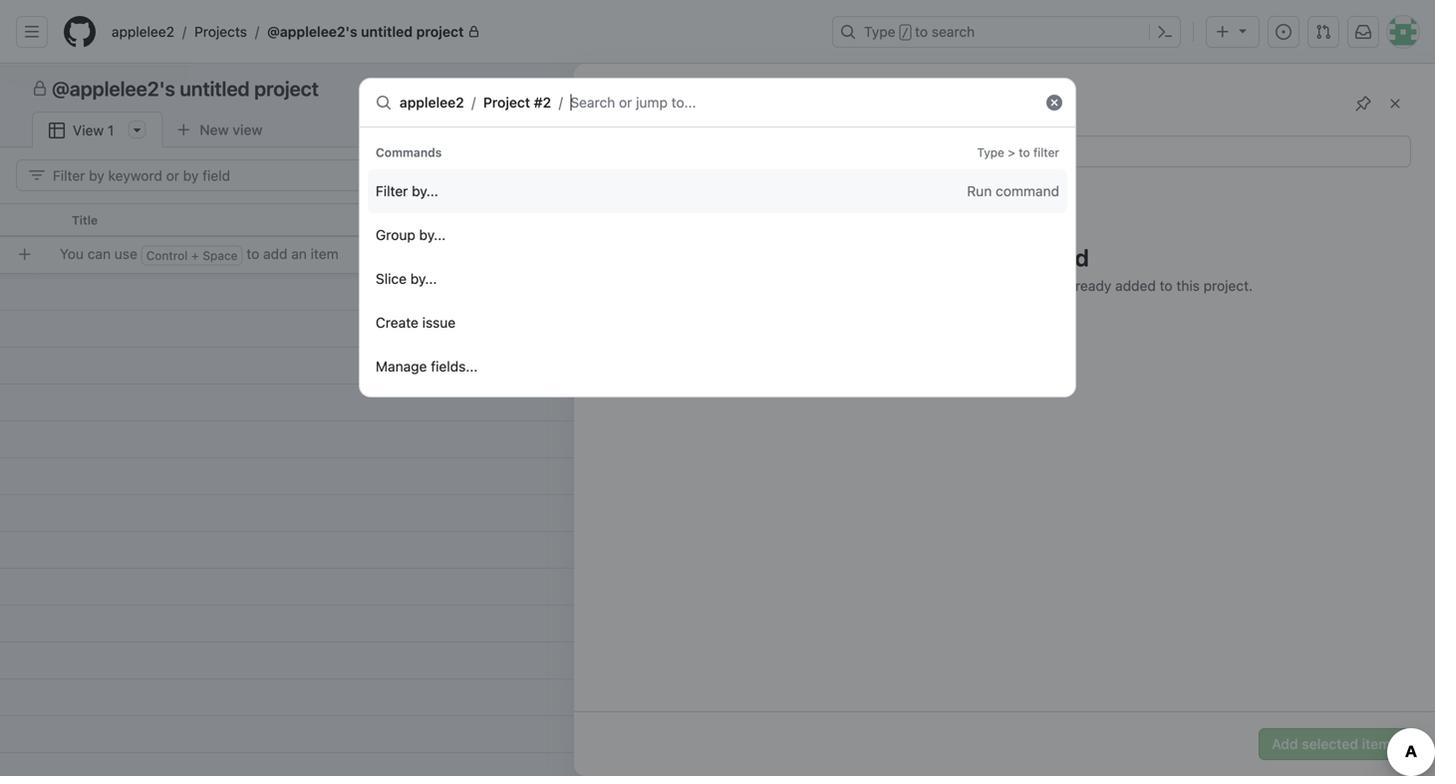 Task type: describe. For each thing, give the bounding box(es) containing it.
project
[[483, 94, 530, 111]]

/ for type / to search
[[902, 26, 909, 40]]

item
[[311, 245, 339, 262]]

add items to project
[[598, 91, 782, 114]]

new view
[[200, 122, 263, 138]]

#2
[[534, 94, 551, 111]]

create new item or add existing item image
[[17, 247, 33, 263]]

you
[[60, 245, 84, 262]]

search image
[[376, 95, 392, 111]]

project inside "link"
[[416, 23, 464, 40]]

untitled inside "link"
[[361, 23, 413, 40]]

to left the this
[[1160, 278, 1173, 294]]

all
[[973, 278, 987, 294]]

type > to filter
[[977, 145, 1059, 159]]

triangle down image
[[1235, 22, 1251, 38]]

view filters region
[[16, 159, 1419, 191]]

command palette image
[[1157, 24, 1173, 40]]

project inside navigation
[[254, 77, 319, 100]]

sc 9kayk9 0 image for the 'view filters' region at the top of the page
[[29, 167, 45, 183]]

status
[[920, 213, 958, 227]]

add selected items
[[1272, 736, 1398, 752]]

view 1
[[73, 122, 114, 139]]

title column options image
[[674, 212, 690, 228]]

applelee2 / projects /
[[112, 23, 259, 40]]

add for add selected items
[[1272, 736, 1298, 752]]

untitled inside project navigation
[[180, 77, 250, 100]]

search
[[932, 23, 975, 40]]

add for add items to project
[[598, 91, 635, 114]]

title
[[72, 213, 98, 227]]

can
[[87, 245, 111, 262]]

items right all
[[991, 278, 1026, 294]]

sc 9kayk9 0 image for view 1 link
[[49, 123, 65, 139]]

commands
[[376, 145, 442, 159]]

add selected items button
[[1259, 728, 1411, 760]]

to for search
[[915, 23, 928, 40]]

@applelee2's untitled project inside project navigation
[[52, 77, 319, 100]]

filter
[[1033, 145, 1059, 159]]

group by...
[[376, 227, 446, 243]]

@applelee2's inside "link"
[[267, 23, 357, 40]]

Search for issues and pull requests text field
[[781, 140, 1410, 163]]

create issue
[[376, 314, 456, 331]]

manage fields...
[[376, 358, 478, 375]]

type for filter
[[977, 145, 1004, 159]]

filter by...
[[376, 183, 438, 199]]

projects link
[[186, 16, 255, 48]]

applelee2 / project #2 /
[[400, 94, 570, 111]]

project navigation
[[0, 64, 1435, 112]]

/ right #2
[[559, 94, 563, 111]]

close panel image
[[1387, 96, 1403, 112]]

plus image
[[1215, 24, 1231, 40]]

to inside you can use control + space to add an item
[[246, 245, 259, 262]]

by... for filter by...
[[412, 183, 438, 199]]

assignees column options image
[[873, 212, 889, 228]]

by... for group by...
[[419, 227, 446, 243]]

group
[[376, 227, 415, 243]]

sc 9kayk9 0 image inside project navigation
[[32, 81, 48, 97]]

view
[[73, 122, 104, 139]]

items up all
[[956, 244, 1016, 272]]

slice by...
[[376, 270, 437, 287]]

run
[[967, 183, 992, 199]]

lock image
[[468, 26, 480, 38]]

notifications image
[[1355, 24, 1371, 40]]

/ for applelee2 / projects /
[[182, 23, 186, 40]]

space
[[203, 249, 238, 263]]

grid containing you can use
[[0, 203, 1435, 776]]

@applelee2's untitled project link
[[259, 16, 488, 48]]

issue opened image
[[1276, 24, 1292, 40]]

control
[[146, 249, 188, 263]]

@applelee2's inside project navigation
[[52, 77, 175, 100]]

this
[[756, 278, 783, 294]]

row inside grid
[[8, 236, 1435, 273]]

+
[[191, 249, 199, 263]]

new view button
[[163, 114, 276, 146]]

/ right projects
[[255, 23, 259, 40]]

add inside you can use control + space to add an item
[[263, 245, 288, 262]]

were
[[1030, 278, 1061, 294]]

applelee2 link
[[104, 16, 182, 48]]

sc 9kayk9 0 image
[[990, 207, 1019, 237]]



Task type: vqa. For each thing, say whether or not it's contained in the screenshot.
top THE
no



Task type: locate. For each thing, give the bounding box(es) containing it.
type
[[864, 23, 895, 40], [977, 145, 1004, 159]]

0 horizontal spatial applelee2
[[112, 23, 174, 40]]

1 vertical spatial type
[[977, 145, 1004, 159]]

add up already
[[1048, 244, 1089, 272]]

an
[[291, 245, 307, 262]]

pin side panel tooltip
[[1355, 93, 1371, 114]]

row containing you can use
[[8, 236, 1435, 273]]

items right selected
[[1362, 736, 1398, 752]]

project
[[416, 23, 464, 40], [254, 77, 319, 100], [718, 91, 782, 114]]

@applelee2's untitled project up search image
[[267, 23, 464, 40]]

items up the 'view filters' region at the top of the page
[[639, 91, 690, 114]]

untitled up new
[[180, 77, 250, 100]]

project inside dialog
[[718, 91, 782, 114]]

row containing title
[[0, 203, 1435, 237]]

list containing applelee2 / projects /
[[104, 16, 820, 48]]

0 horizontal spatial add
[[263, 245, 288, 262]]

0 vertical spatial @applelee2's untitled project
[[267, 23, 464, 40]]

no
[[920, 244, 951, 272]]

project up the 'view filters' region at the top of the page
[[718, 91, 782, 114]]

view 1 link
[[32, 112, 163, 148]]

2 vertical spatial sc 9kayk9 0 image
[[29, 167, 45, 183]]

sc 9kayk9 0 image
[[32, 81, 48, 97], [49, 123, 65, 139], [29, 167, 45, 183]]

add left selected
[[1272, 736, 1298, 752]]

x circle fill image
[[1046, 95, 1062, 111]]

already
[[1064, 278, 1111, 294]]

sc 9kayk9 0 image left view
[[49, 123, 65, 139]]

/ left the search
[[902, 26, 909, 40]]

tab panel
[[0, 147, 1435, 776]]

1 horizontal spatial add
[[1048, 244, 1089, 272]]

you can use control + space to add an item
[[60, 245, 339, 263]]

selected
[[1302, 736, 1358, 752]]

side panel: add items to project dialog
[[574, 64, 1435, 776]]

0 horizontal spatial column header
[[0, 203, 60, 237]]

command
[[996, 183, 1059, 199]]

1 horizontal spatial project
[[416, 23, 464, 40]]

type left the search
[[864, 23, 895, 40]]

git pull request image
[[1315, 24, 1331, 40]]

0 vertical spatial sc 9kayk9 0 image
[[32, 81, 48, 97]]

type left >
[[977, 145, 1004, 159]]

project.
[[1204, 278, 1253, 294]]

untitled up search image
[[361, 23, 413, 40]]

to right space
[[246, 245, 259, 262]]

applelee2 for applelee2 / projects /
[[112, 23, 174, 40]]

applelee2
[[112, 23, 174, 40], [400, 94, 464, 111]]

add right #2
[[598, 91, 635, 114]]

>
[[1008, 145, 1015, 159]]

to up the 'view filters' region at the top of the page
[[695, 91, 713, 114]]

0 horizontal spatial project
[[254, 77, 319, 100]]

0 vertical spatial add
[[598, 91, 635, 114]]

0 vertical spatial @applelee2's
[[267, 23, 357, 40]]

grid
[[0, 203, 1435, 776]]

commands results list box
[[360, 169, 1075, 389]]

untitled
[[361, 23, 413, 40], [180, 77, 250, 100]]

by... right slice
[[410, 270, 437, 287]]

tab list
[[32, 112, 307, 148]]

to for filter
[[1019, 145, 1030, 159]]

@applelee2's untitled project
[[267, 23, 464, 40], [52, 77, 319, 100]]

/ left project
[[472, 94, 476, 111]]

1 vertical spatial by...
[[419, 227, 446, 243]]

fields...
[[431, 358, 478, 375]]

run command
[[967, 183, 1059, 199]]

applelee2 right homepage icon
[[112, 23, 174, 40]]

view
[[233, 122, 263, 138]]

1 horizontal spatial @applelee2's
[[267, 23, 357, 40]]

0 horizontal spatial untitled
[[180, 77, 250, 100]]

2 column header from the left
[[1106, 203, 1156, 237]]

add inside "button"
[[1272, 736, 1298, 752]]

by...
[[412, 183, 438, 199], [419, 227, 446, 243], [410, 270, 437, 287]]

1 column header from the left
[[0, 203, 60, 237]]

list
[[104, 16, 820, 48]]

0 vertical spatial type
[[864, 23, 895, 40]]

1 horizontal spatial type
[[977, 145, 1004, 159]]

1 horizontal spatial column header
[[1106, 203, 1156, 237]]

status column options image
[[1072, 212, 1088, 228]]

0 vertical spatial applelee2
[[112, 23, 174, 40]]

1 vertical spatial untitled
[[180, 77, 250, 100]]

items
[[639, 91, 690, 114], [956, 244, 1016, 272], [991, 278, 1026, 294], [1362, 736, 1398, 752]]

0 horizontal spatial add
[[598, 91, 635, 114]]

/
[[182, 23, 186, 40], [255, 23, 259, 40], [902, 26, 909, 40], [472, 94, 476, 111], [559, 94, 563, 111]]

added
[[1115, 278, 1156, 294]]

sc 9kayk9 0 image down view 1 link
[[29, 167, 45, 183]]

1
[[108, 122, 114, 139]]

Command palette input text field
[[570, 88, 1024, 117]]

sc 9kayk9 0 image inside the 'view filters' region
[[29, 167, 45, 183]]

no items to add region
[[574, 64, 1435, 776]]

/ left projects
[[182, 23, 186, 40]]

row down the 'view filters' region at the top of the page
[[0, 203, 1435, 237]]

0 vertical spatial untitled
[[361, 23, 413, 40]]

items inside add selected items "button"
[[1362, 736, 1398, 752]]

0 horizontal spatial type
[[864, 23, 895, 40]]

this
[[1176, 278, 1200, 294]]

@applelee2's up "1"
[[52, 77, 175, 100]]

to right >
[[1019, 145, 1030, 159]]

add
[[1048, 244, 1089, 272], [263, 245, 288, 262]]

homepage image
[[64, 16, 96, 48]]

assignees
[[721, 213, 781, 227]]

sc 9kayk9 0 image up view 1 link
[[32, 81, 48, 97]]

type / to search
[[864, 23, 975, 40]]

sc 9kayk9 0 image inside view 1 link
[[49, 123, 65, 139]]

project up the "view"
[[254, 77, 319, 100]]

pin side panel image
[[1355, 96, 1371, 112]]

column header up create new item or add existing item icon
[[0, 203, 60, 237]]

projects
[[194, 23, 247, 40]]

add
[[598, 91, 635, 114], [1272, 736, 1298, 752]]

to for add
[[1021, 244, 1043, 272]]

/ for applelee2 / project #2 /
[[472, 94, 476, 111]]

to up were
[[1021, 244, 1043, 272]]

1 vertical spatial @applelee2's untitled project
[[52, 77, 319, 100]]

or
[[956, 278, 969, 294]]

row down assignees
[[8, 236, 1435, 273]]

@applelee2's untitled project up new
[[52, 77, 319, 100]]

1 horizontal spatial applelee2
[[400, 94, 464, 111]]

2 vertical spatial by...
[[410, 270, 437, 287]]

side panel controls group
[[1347, 88, 1411, 120]]

new
[[200, 122, 229, 138]]

column header
[[0, 203, 60, 237], [1106, 203, 1156, 237]]

type for search
[[864, 23, 895, 40]]

create
[[376, 314, 419, 331]]

filter
[[376, 183, 408, 199]]

@applelee2's
[[267, 23, 357, 40], [52, 77, 175, 100]]

issue
[[422, 314, 456, 331]]

1 vertical spatial add
[[1272, 736, 1298, 752]]

applelee2 right search image
[[400, 94, 464, 111]]

to left the search
[[915, 23, 928, 40]]

no items to add this repository is either empty or all items were already added to this project.
[[756, 244, 1253, 294]]

by... right 'group'
[[419, 227, 446, 243]]

@applelee2's right projects
[[267, 23, 357, 40]]

repository
[[787, 278, 853, 294]]

view options for view 1 image
[[129, 122, 145, 138]]

by... for slice by...
[[410, 270, 437, 287]]

/ inside type / to search
[[902, 26, 909, 40]]

1 horizontal spatial untitled
[[361, 23, 413, 40]]

manage
[[376, 358, 427, 375]]

0 vertical spatial by...
[[412, 183, 438, 199]]

to
[[915, 23, 928, 40], [695, 91, 713, 114], [1019, 145, 1030, 159], [1021, 244, 1043, 272], [246, 245, 259, 262], [1160, 278, 1173, 294]]

1 vertical spatial applelee2
[[400, 94, 464, 111]]

1 horizontal spatial add
[[1272, 736, 1298, 752]]

either
[[871, 278, 908, 294]]

add inside no items to add this repository is either empty or all items were already added to this project.
[[1048, 244, 1089, 272]]

tab panel containing you can use
[[0, 147, 1435, 776]]

is
[[856, 278, 867, 294]]

0 horizontal spatial @applelee2's
[[52, 77, 175, 100]]

empty
[[911, 278, 952, 294]]

@applelee2's untitled project inside "link"
[[267, 23, 464, 40]]

2 horizontal spatial project
[[718, 91, 782, 114]]

project left the lock image
[[416, 23, 464, 40]]

to for project
[[695, 91, 713, 114]]

row
[[0, 203, 1435, 237], [8, 236, 1435, 273]]

add left an
[[263, 245, 288, 262]]

applelee2 for applelee2 / project #2 /
[[400, 94, 464, 111]]

by... right the filter
[[412, 183, 438, 199]]

column header right status column options icon
[[1106, 203, 1156, 237]]

1 vertical spatial @applelee2's
[[52, 77, 175, 100]]

slice
[[376, 270, 407, 287]]

applelee2 inside applelee2 / projects /
[[112, 23, 174, 40]]

use
[[114, 245, 137, 262]]

tab list containing new view
[[32, 112, 307, 148]]

1 vertical spatial sc 9kayk9 0 image
[[49, 123, 65, 139]]



